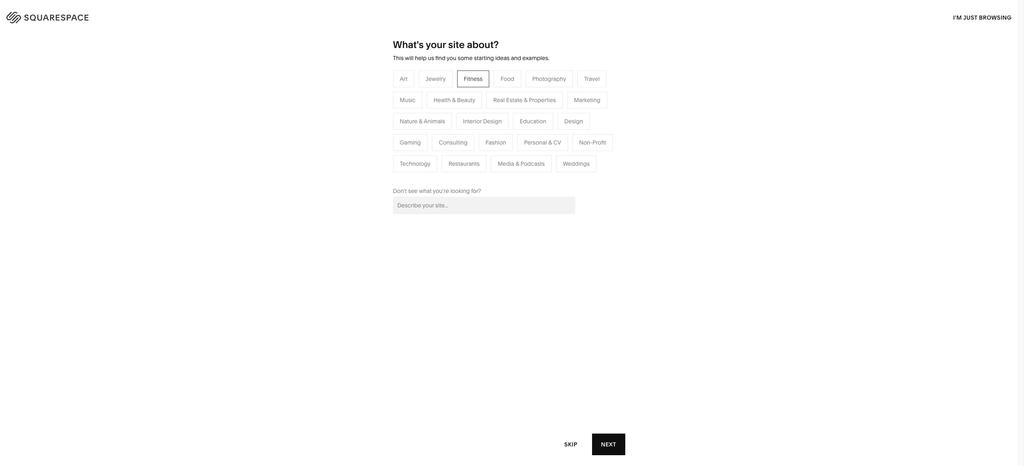 Task type: describe. For each thing, give the bounding box(es) containing it.
log             in link
[[988, 12, 1008, 20]]

i'm
[[953, 14, 962, 21]]

travel link
[[425, 111, 448, 118]]

nature inside option
[[400, 118, 418, 125]]

services
[[374, 123, 396, 130]]

restaurants inside option
[[449, 160, 480, 167]]

Restaurants radio
[[442, 155, 487, 172]]

Music radio
[[393, 92, 422, 108]]

0 vertical spatial restaurants
[[425, 123, 456, 130]]

Gaming radio
[[393, 134, 428, 151]]

Travel radio
[[578, 70, 607, 87]]

Education radio
[[513, 113, 553, 130]]

i'm just browsing
[[953, 14, 1012, 21]]

0 horizontal spatial podcasts
[[448, 135, 472, 142]]

Weddings radio
[[556, 155, 597, 172]]

1 horizontal spatial nature
[[509, 123, 527, 130]]

& left cv
[[548, 139, 552, 146]]

1 horizontal spatial animals
[[533, 123, 555, 130]]

Personal & CV radio
[[517, 134, 568, 151]]

non- inside radio
[[579, 139, 593, 146]]

see
[[408, 187, 418, 195]]

profits
[[391, 147, 407, 154]]

real estate & properties inside radio
[[493, 96, 556, 104]]

help
[[415, 54, 427, 62]]

community & non-profits
[[340, 147, 407, 154]]

gaming
[[400, 139, 421, 146]]

find
[[436, 54, 446, 62]]

some
[[458, 54, 473, 62]]

beauty
[[457, 96, 475, 104]]

Don't see what you're looking for? field
[[393, 197, 575, 214]]

& up looking
[[455, 171, 459, 179]]

next button
[[592, 434, 625, 455]]

fitness link
[[509, 135, 536, 142]]

& right community
[[372, 147, 376, 154]]

nature & animals inside nature & animals option
[[400, 118, 445, 125]]

and
[[511, 54, 521, 62]]

& left travel link
[[419, 118, 423, 125]]

you
[[447, 54, 456, 62]]

non-profit
[[579, 139, 606, 146]]

your
[[426, 39, 446, 50]]

properties inside radio
[[529, 96, 556, 104]]

Real Estate & Properties radio
[[487, 92, 563, 108]]

restaurants link
[[425, 123, 464, 130]]

& up home & decor
[[524, 96, 528, 104]]

nature & animals link
[[509, 123, 563, 130]]

0 horizontal spatial weddings
[[425, 159, 452, 166]]

home
[[509, 111, 525, 118]]

community
[[340, 147, 371, 154]]

events link
[[425, 147, 450, 154]]

podcasts inside radio
[[521, 160, 545, 167]]

Photography radio
[[526, 70, 573, 87]]

don't see what you're looking for?
[[393, 187, 481, 195]]

what's your site about? this will help us find you some starting ideas and examples.
[[393, 39, 550, 62]]

lusaka element
[[404, 274, 614, 466]]

travel inside option
[[584, 75, 600, 82]]

marketing
[[574, 96, 601, 104]]

Marketing radio
[[567, 92, 607, 108]]

1 vertical spatial properties
[[460, 171, 487, 179]]

Food radio
[[494, 70, 521, 87]]

log
[[988, 12, 1001, 20]]

& right home
[[527, 111, 530, 118]]

Nature & Animals radio
[[393, 113, 452, 130]]

don't
[[393, 187, 407, 195]]

Fitness radio
[[457, 70, 489, 87]]

interior
[[463, 118, 482, 125]]

0 horizontal spatial travel
[[425, 111, 440, 118]]

fashion
[[486, 139, 506, 146]]

log             in
[[988, 12, 1008, 20]]

skip
[[564, 441, 578, 448]]

0 horizontal spatial non-
[[377, 147, 391, 154]]

next
[[601, 441, 616, 448]]

media & podcasts inside media & podcasts radio
[[498, 160, 545, 167]]

this
[[393, 54, 404, 62]]

home & decor link
[[509, 111, 556, 118]]

skip button
[[556, 433, 586, 455]]

site
[[448, 39, 465, 50]]

media inside radio
[[498, 160, 514, 167]]

Health & Beauty radio
[[427, 92, 482, 108]]

weddings inside option
[[563, 160, 590, 167]]

just
[[963, 14, 978, 21]]

profit
[[593, 139, 606, 146]]

food
[[501, 75, 514, 82]]



Task type: locate. For each thing, give the bounding box(es) containing it.
properties
[[529, 96, 556, 104], [460, 171, 487, 179]]

health
[[434, 96, 451, 104]]

health & beauty
[[434, 96, 475, 104]]

animals
[[424, 118, 445, 125], [533, 123, 555, 130]]

Consulting radio
[[432, 134, 474, 151]]

0 horizontal spatial design
[[483, 118, 502, 125]]

real estate & properties up home & decor
[[493, 96, 556, 104]]

1 horizontal spatial media
[[498, 160, 514, 167]]

professional
[[340, 123, 372, 130]]

restaurants
[[425, 123, 456, 130], [449, 160, 480, 167]]

consulting
[[439, 139, 468, 146]]

nature down music 'option'
[[400, 118, 418, 125]]

0 horizontal spatial estate
[[438, 171, 454, 179]]

real down food in the top of the page
[[493, 96, 505, 104]]

restaurants down travel link
[[425, 123, 456, 130]]

0 vertical spatial media
[[425, 135, 441, 142]]

& right "health"
[[452, 96, 456, 104]]

examples.
[[523, 54, 550, 62]]

non- up weddings option
[[579, 139, 593, 146]]

1 vertical spatial estate
[[438, 171, 454, 179]]

estate up home
[[506, 96, 523, 104]]

podcasts down personal
[[521, 160, 545, 167]]

Non-Profit radio
[[573, 134, 613, 151]]

restaurants up the real estate & properties link
[[449, 160, 480, 167]]

1 horizontal spatial travel
[[584, 75, 600, 82]]

0 vertical spatial non-
[[579, 139, 593, 146]]

professional services link
[[340, 123, 404, 130]]

education
[[520, 118, 546, 125]]

home & decor
[[509, 111, 548, 118]]

1 horizontal spatial weddings
[[563, 160, 590, 167]]

music
[[400, 96, 416, 104]]

podcasts down restaurants link at the left top
[[448, 135, 472, 142]]

properties up for?
[[460, 171, 487, 179]]

for?
[[471, 187, 481, 195]]

travel
[[584, 75, 600, 82], [425, 111, 440, 118]]

1 horizontal spatial real estate & properties
[[493, 96, 556, 104]]

design down marketing
[[564, 118, 583, 125]]

0 horizontal spatial media
[[425, 135, 441, 142]]

0 horizontal spatial real
[[425, 171, 436, 179]]

nature
[[400, 118, 418, 125], [509, 123, 527, 130]]

nature down home
[[509, 123, 527, 130]]

estate
[[506, 96, 523, 104], [438, 171, 454, 179]]

1 vertical spatial restaurants
[[449, 160, 480, 167]]

fitness inside option
[[464, 75, 483, 82]]

design inside design option
[[564, 118, 583, 125]]

media & podcasts down restaurants link at the left top
[[425, 135, 472, 142]]

media & podcasts link
[[425, 135, 480, 142]]

photography
[[532, 75, 566, 82]]

1 horizontal spatial podcasts
[[521, 160, 545, 167]]

weddings down non-profit radio
[[563, 160, 590, 167]]

properties up decor
[[529, 96, 556, 104]]

0 horizontal spatial animals
[[424, 118, 445, 125]]

personal
[[524, 139, 547, 146]]

1 vertical spatial real
[[425, 171, 436, 179]]

squarespace logo image
[[16, 10, 105, 22]]

1 horizontal spatial design
[[564, 118, 583, 125]]

0 vertical spatial real estate & properties
[[493, 96, 556, 104]]

design right interior
[[483, 118, 502, 125]]

& down fitness link
[[516, 160, 519, 167]]

media
[[425, 135, 441, 142], [498, 160, 514, 167]]

real
[[493, 96, 505, 104], [425, 171, 436, 179]]

media up events
[[425, 135, 441, 142]]

1 horizontal spatial real
[[493, 96, 505, 104]]

&
[[452, 96, 456, 104], [524, 96, 528, 104], [527, 111, 530, 118], [419, 118, 423, 125], [528, 123, 532, 130], [443, 135, 446, 142], [548, 139, 552, 146], [372, 147, 376, 154], [516, 160, 519, 167], [455, 171, 459, 179]]

0 horizontal spatial media & podcasts
[[425, 135, 472, 142]]

animals inside option
[[424, 118, 445, 125]]

cv
[[553, 139, 561, 146]]

Jewelry radio
[[419, 70, 453, 87]]

& down home & decor
[[528, 123, 532, 130]]

& down restaurants link at the left top
[[443, 135, 446, 142]]

ideas
[[495, 54, 510, 62]]

media & podcasts
[[425, 135, 472, 142], [498, 160, 545, 167]]

1 horizontal spatial fitness
[[509, 135, 528, 142]]

0 vertical spatial real
[[493, 96, 505, 104]]

1 vertical spatial fitness
[[509, 135, 528, 142]]

0 vertical spatial travel
[[584, 75, 600, 82]]

Art radio
[[393, 70, 414, 87]]

lusaka image
[[404, 274, 614, 466]]

2 design from the left
[[564, 118, 583, 125]]

community & non-profits link
[[340, 147, 415, 154]]

0 vertical spatial fitness
[[464, 75, 483, 82]]

Design radio
[[558, 113, 590, 130]]

1 horizontal spatial non-
[[579, 139, 593, 146]]

0 horizontal spatial nature & animals
[[400, 118, 445, 125]]

1 horizontal spatial estate
[[506, 96, 523, 104]]

0 horizontal spatial fitness
[[464, 75, 483, 82]]

Fashion radio
[[479, 134, 513, 151]]

personal & cv
[[524, 139, 561, 146]]

real estate & properties link
[[425, 171, 495, 179]]

0 horizontal spatial nature
[[400, 118, 418, 125]]

real estate & properties up looking
[[425, 171, 487, 179]]

1 vertical spatial podcasts
[[521, 160, 545, 167]]

podcasts
[[448, 135, 472, 142], [521, 160, 545, 167]]

nature & animals down home & decor link
[[509, 123, 555, 130]]

animals down "health"
[[424, 118, 445, 125]]

0 horizontal spatial properties
[[460, 171, 487, 179]]

weddings
[[425, 159, 452, 166], [563, 160, 590, 167]]

1 horizontal spatial media & podcasts
[[498, 160, 545, 167]]

1 design from the left
[[483, 118, 502, 125]]

will
[[405, 54, 414, 62]]

0 vertical spatial properties
[[529, 96, 556, 104]]

0 vertical spatial podcasts
[[448, 135, 472, 142]]

1 vertical spatial media & podcasts
[[498, 160, 545, 167]]

fitness down nature & animals 'link'
[[509, 135, 528, 142]]

nature & animals
[[400, 118, 445, 125], [509, 123, 555, 130]]

browsing
[[979, 14, 1012, 21]]

non- down services
[[377, 147, 391, 154]]

design inside interior design radio
[[483, 118, 502, 125]]

real inside radio
[[493, 96, 505, 104]]

what
[[419, 187, 432, 195]]

real down weddings link
[[425, 171, 436, 179]]

art
[[400, 75, 408, 82]]

Media & Podcasts radio
[[491, 155, 552, 172]]

us
[[428, 54, 434, 62]]

technology
[[400, 160, 431, 167]]

in
[[1002, 12, 1008, 20]]

1 vertical spatial real estate & properties
[[425, 171, 487, 179]]

real estate & properties
[[493, 96, 556, 104], [425, 171, 487, 179]]

squarespace logo link
[[16, 10, 214, 22]]

what's
[[393, 39, 424, 50]]

professional services
[[340, 123, 396, 130]]

fitness down the "some"
[[464, 75, 483, 82]]

Technology radio
[[393, 155, 437, 172]]

events
[[425, 147, 442, 154]]

1 vertical spatial travel
[[425, 111, 440, 118]]

interior design
[[463, 118, 502, 125]]

media down fashion option
[[498, 160, 514, 167]]

1 horizontal spatial nature & animals
[[509, 123, 555, 130]]

1 horizontal spatial properties
[[529, 96, 556, 104]]

Interior Design radio
[[456, 113, 509, 130]]

estate inside radio
[[506, 96, 523, 104]]

travel up marketing option
[[584, 75, 600, 82]]

you're
[[433, 187, 449, 195]]

looking
[[450, 187, 470, 195]]

fitness
[[464, 75, 483, 82], [509, 135, 528, 142]]

1 vertical spatial non-
[[377, 147, 391, 154]]

0 horizontal spatial real estate & properties
[[425, 171, 487, 179]]

design
[[483, 118, 502, 125], [564, 118, 583, 125]]

weddings down events link
[[425, 159, 452, 166]]

0 vertical spatial estate
[[506, 96, 523, 104]]

jewelry
[[426, 75, 446, 82]]

starting
[[474, 54, 494, 62]]

i'm just browsing link
[[953, 6, 1012, 28]]

media & podcasts down fitness link
[[498, 160, 545, 167]]

weddings link
[[425, 159, 460, 166]]

0 vertical spatial media & podcasts
[[425, 135, 472, 142]]

decor
[[532, 111, 548, 118]]

1 vertical spatial media
[[498, 160, 514, 167]]

animals down decor
[[533, 123, 555, 130]]

about?
[[467, 39, 499, 50]]

nature & animals up gaming option
[[400, 118, 445, 125]]

estate down weddings link
[[438, 171, 454, 179]]

non-
[[579, 139, 593, 146], [377, 147, 391, 154]]

travel up restaurants link at the left top
[[425, 111, 440, 118]]



Task type: vqa. For each thing, say whether or not it's contained in the screenshot.
Nature & Animals
yes



